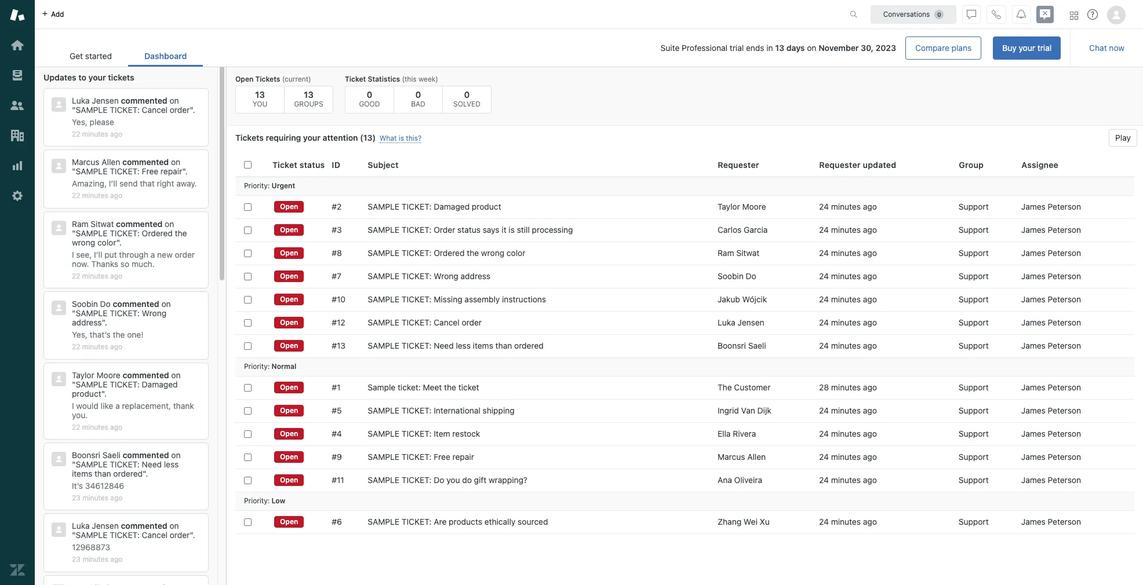 Task type: locate. For each thing, give the bounding box(es) containing it.
items up it's
[[72, 469, 92, 479]]

1 peterson from the top
[[1049, 202, 1082, 212]]

wrong down says
[[481, 248, 505, 258]]

cancel for yes, please
[[142, 105, 168, 115]]

ticket: down "sample ticket: ordered the wrong color" link
[[402, 271, 432, 281]]

12 24 minutes ago from the top
[[820, 517, 878, 527]]

notifications image
[[1017, 10, 1027, 19]]

3 24 minutes ago from the top
[[820, 248, 878, 258]]

sample ticket: damaged product up order on the left
[[368, 202, 502, 212]]

ticket: inside sample ticket: do you do gift wrapping? link
[[402, 476, 432, 486]]

sample ticket: need less items than ordered down sample ticket: cancel order link
[[368, 341, 544, 351]]

(this
[[402, 75, 417, 84]]

6 on " from the top
[[72, 451, 181, 470]]

1 0 from the left
[[367, 89, 373, 100]]

3 0 from the left
[[464, 89, 470, 100]]

22 inside yes, please 22 minutes ago
[[72, 130, 80, 139]]

2 james from the top
[[1022, 225, 1046, 235]]

luka
[[72, 96, 90, 106], [718, 318, 736, 328], [72, 522, 90, 532]]

7 support from the top
[[959, 341, 989, 351]]

james for ella rivera
[[1022, 429, 1046, 439]]

reporting image
[[10, 158, 25, 173]]

minutes inside it's 34612846 23 minutes ago
[[82, 494, 108, 503]]

damaged up the replacement,
[[142, 380, 178, 390]]

24 minutes ago for taylor moore
[[820, 202, 878, 212]]

sample down sample ticket: item restock link
[[368, 452, 400, 462]]

1 vertical spatial luka
[[718, 318, 736, 328]]

section containing suite professional trial ends in
[[213, 37, 1062, 60]]

3 " from the top
[[72, 228, 76, 238]]

10 peterson from the top
[[1049, 429, 1082, 439]]

sample down subject
[[368, 202, 400, 212]]

cancel for 12968873
[[142, 531, 168, 541]]

0 horizontal spatial product
[[72, 389, 101, 399]]

1 vertical spatial address
[[72, 318, 102, 328]]

sample inside sample ticket: need less items than ordered
[[76, 460, 108, 470]]

james for the customer
[[1022, 383, 1046, 393]]

sample ticket: ordered the wrong color inside grid
[[368, 248, 526, 258]]

6 peterson from the top
[[1049, 318, 1082, 328]]

24 minutes ago for jakub wójcik
[[820, 295, 878, 305]]

1 vertical spatial than
[[95, 469, 111, 479]]

color
[[97, 238, 116, 248], [507, 248, 526, 258]]

luka down to
[[72, 96, 90, 106]]

ticket
[[345, 75, 366, 84], [273, 160, 298, 170]]

1 james from the top
[[1022, 202, 1046, 212]]

1 vertical spatial your
[[89, 73, 106, 82]]

allen up oliveira
[[748, 452, 766, 462]]

2 vertical spatial do
[[434, 476, 445, 486]]

product up would
[[72, 389, 101, 399]]

product
[[472, 202, 502, 212], [72, 389, 101, 399]]

2 vertical spatial priority
[[244, 497, 268, 506]]

address
[[461, 271, 491, 281], [72, 318, 102, 328]]

repair inside grid
[[453, 452, 474, 462]]

is inside 'tickets requiring your attention ( 13 ) what is this?'
[[399, 134, 404, 143]]

22 inside i see, i'll put through a new order now. thanks so much. 22 minutes ago
[[72, 272, 80, 281]]

yes, for yes, that's the one!
[[72, 330, 88, 340]]

marcus for marcus allen
[[718, 452, 746, 462]]

1 vertical spatial status
[[458, 225, 481, 235]]

yes, inside yes, that's the one! 22 minutes ago
[[72, 330, 88, 340]]

24 for jakub wójcik
[[820, 295, 829, 305]]

sample ticket: damaged product link
[[368, 202, 502, 212]]

ticket for ticket status
[[273, 160, 298, 170]]

0 inside "0 solved"
[[464, 89, 470, 100]]

sitwat down carlos garcia
[[737, 248, 760, 258]]

james for luka jensen
[[1022, 318, 1046, 328]]

requester for requester
[[718, 160, 760, 170]]

24 minutes ago for zhang wei xu
[[820, 517, 878, 527]]

5 24 minutes ago from the top
[[820, 295, 878, 305]]

2 vertical spatial jensen
[[92, 522, 119, 532]]

ella rivera
[[718, 429, 757, 439]]

james peterson for ingrid van dijk
[[1022, 406, 1082, 416]]

12 support from the top
[[959, 476, 989, 486]]

#6
[[332, 517, 342, 527]]

0 horizontal spatial is
[[399, 134, 404, 143]]

your right buy
[[1019, 43, 1036, 53]]

on " for please
[[72, 96, 179, 115]]

i for i see, i'll put through a new order now. thanks so much.
[[72, 250, 74, 260]]

i inside i see, i'll put through a new order now. thanks so much. 22 minutes ago
[[72, 250, 74, 260]]

1 sample ticket: cancel order ". from the top
[[76, 105, 195, 115]]

9 james peterson from the top
[[1022, 406, 1082, 416]]

subject
[[368, 160, 399, 170]]

on for it's 34612846
[[171, 451, 181, 461]]

support for ram sitwat
[[959, 248, 989, 258]]

sitwat
[[91, 219, 114, 229], [737, 248, 760, 258]]

on " up 12968873 23 minutes ago
[[72, 522, 179, 541]]

minutes inside i see, i'll put through a new order now. thanks so much. 22 minutes ago
[[82, 272, 108, 281]]

trial left 'ends'
[[730, 43, 744, 53]]

do inside sample ticket: do you do gift wrapping? link
[[434, 476, 445, 486]]

taylor up the carlos
[[718, 202, 741, 212]]

open for #7
[[280, 272, 298, 281]]

4 james peterson from the top
[[1022, 271, 1082, 281]]

saeli down luka jensen
[[749, 341, 767, 351]]

0 horizontal spatial free
[[142, 167, 158, 177]]

commented up that
[[122, 157, 169, 167]]

zendesk products image
[[1071, 11, 1079, 19]]

1 horizontal spatial ordered
[[515, 341, 544, 351]]

0 down the (this
[[416, 89, 421, 100]]

11 24 minutes ago from the top
[[820, 476, 878, 486]]

than down instructions
[[496, 341, 512, 351]]

do
[[746, 271, 757, 281], [100, 299, 111, 309], [434, 476, 445, 486]]

jakub wójcik
[[718, 295, 768, 305]]

2 horizontal spatial 0
[[464, 89, 470, 100]]

ticket: down the sample ticket: meet the ticket link
[[402, 406, 432, 416]]

ordered up 'new'
[[142, 228, 173, 238]]

james for soobin do
[[1022, 271, 1046, 281]]

24 minutes ago for marcus allen
[[820, 452, 878, 462]]

marcus inside grid
[[718, 452, 746, 462]]

boonsri
[[718, 341, 747, 351], [72, 451, 100, 461]]

ram for ram sitwat commented
[[72, 219, 89, 229]]

ram inside grid
[[718, 248, 735, 258]]

trial
[[730, 43, 744, 53], [1038, 43, 1052, 53]]

moore inside grid
[[743, 202, 767, 212]]

ticket: up sample ticket: cancel order on the bottom left
[[402, 295, 432, 305]]

11 james peterson from the top
[[1022, 452, 1082, 462]]

ago inside 12968873 23 minutes ago
[[110, 556, 123, 565]]

item
[[434, 429, 450, 439]]

on " down tickets
[[72, 96, 179, 115]]

marcus up amazing,
[[72, 157, 99, 167]]

" up yes, please 22 minutes ago at the top left of the page
[[72, 105, 76, 115]]

1 horizontal spatial trial
[[1038, 43, 1052, 53]]

support for ella rivera
[[959, 429, 989, 439]]

do for soobin do
[[746, 271, 757, 281]]

tab list
[[53, 45, 203, 67]]

need down sample ticket: cancel order link
[[434, 341, 454, 351]]

0 vertical spatial a
[[151, 250, 155, 260]]

2 horizontal spatial do
[[746, 271, 757, 281]]

i'll left the put
[[94, 250, 102, 260]]

4 peterson from the top
[[1049, 271, 1082, 281]]

2 on " from the top
[[72, 157, 180, 177]]

ticket: up 34612846
[[110, 460, 140, 470]]

2 " from the top
[[72, 167, 76, 177]]

ram
[[72, 219, 89, 229], [718, 248, 735, 258]]

0 vertical spatial ram
[[72, 219, 89, 229]]

4 " from the top
[[72, 309, 76, 319]]

the
[[175, 228, 187, 238], [467, 248, 479, 258], [113, 330, 125, 340], [444, 383, 457, 393]]

support for jakub wójcik
[[959, 295, 989, 305]]

open for #8
[[280, 249, 298, 258]]

sample ticket: wrong address inside grid
[[368, 271, 491, 281]]

allen inside grid
[[748, 452, 766, 462]]

do left you
[[434, 476, 445, 486]]

11 24 from the top
[[820, 476, 829, 486]]

1 horizontal spatial status
[[458, 225, 481, 235]]

sample right #12
[[368, 318, 400, 328]]

a inside i would like a replacement, thank you. 22 minutes ago
[[115, 401, 120, 411]]

free
[[142, 167, 158, 177], [434, 452, 451, 462]]

the down "away."
[[175, 228, 187, 238]]

10 support from the top
[[959, 429, 989, 439]]

1 horizontal spatial moore
[[743, 202, 767, 212]]

luka jensen
[[718, 318, 765, 328]]

boonsri down luka jensen
[[718, 341, 747, 351]]

13 inside 13 groups
[[304, 89, 314, 100]]

commented up the replacement,
[[123, 370, 169, 380]]

still
[[517, 225, 530, 235]]

luka up 12968873
[[72, 522, 90, 532]]

yes, inside yes, please 22 minutes ago
[[72, 117, 88, 127]]

on " up through
[[72, 219, 174, 238]]

ticket: inside sample ticket: need less items than ordered link
[[402, 341, 432, 351]]

saeli up 34612846
[[103, 451, 120, 461]]

put
[[105, 250, 117, 260]]

1 vertical spatial wrong
[[142, 309, 167, 319]]

0 vertical spatial items
[[473, 341, 494, 351]]

3 priority from the top
[[244, 497, 268, 506]]

wrong inside the sample ticket: ordered the wrong color
[[72, 238, 95, 248]]

sample ticket: cancel order ". down tickets
[[76, 105, 195, 115]]

0 inside 0 bad
[[416, 89, 421, 100]]

13 down (current)
[[304, 89, 314, 100]]

the down the sample ticket: order status says it is still processing "link"
[[467, 248, 479, 258]]

1 vertical spatial :
[[268, 363, 270, 371]]

order inside sample ticket: cancel order link
[[462, 318, 482, 328]]

ordered down instructions
[[515, 341, 544, 351]]

0 horizontal spatial moore
[[97, 370, 120, 380]]

marcus allen commented
[[72, 157, 169, 167]]

7 james peterson from the top
[[1022, 341, 1082, 351]]

minutes inside yes, please 22 minutes ago
[[82, 130, 108, 139]]

0 vertical spatial less
[[456, 341, 471, 351]]

away.
[[176, 179, 197, 189]]

open for #2
[[280, 202, 298, 211]]

2 vertical spatial :
[[268, 497, 270, 506]]

yes, that's the one! 22 minutes ago
[[72, 330, 144, 352]]

moore for taylor moore
[[743, 202, 767, 212]]

13 james peterson from the top
[[1022, 517, 1082, 527]]

24 minutes ago for ella rivera
[[820, 429, 878, 439]]

november
[[819, 43, 859, 53]]

23 down it's
[[72, 494, 80, 503]]

week)
[[419, 75, 438, 84]]

assembly
[[465, 295, 500, 305]]

0 horizontal spatial ticket
[[273, 160, 298, 170]]

ana
[[718, 476, 733, 486]]

sample ticket: ordered the wrong color
[[72, 228, 187, 248], [368, 248, 526, 258]]

i inside i would like a replacement, thank you. 22 minutes ago
[[72, 401, 74, 411]]

james for zhang wei xu
[[1022, 517, 1046, 527]]

1 horizontal spatial boonsri
[[718, 341, 747, 351]]

sample ticket: cancel order link
[[368, 318, 482, 328]]

13 peterson from the top
[[1049, 517, 1082, 527]]

commented for amazing, i'll send that right away.
[[122, 157, 169, 167]]

24 for luka jensen
[[820, 318, 829, 328]]

12968873
[[72, 543, 110, 553]]

ticket: inside sample ticket: damaged product link
[[402, 202, 432, 212]]

1 horizontal spatial ordered
[[434, 248, 465, 258]]

: left normal
[[268, 363, 270, 371]]

sample
[[76, 105, 108, 115], [76, 167, 108, 177], [368, 202, 400, 212], [368, 225, 400, 235], [76, 228, 108, 238], [368, 248, 400, 258], [368, 271, 400, 281], [368, 295, 400, 305], [76, 309, 108, 319], [368, 318, 400, 328], [368, 341, 400, 351], [76, 380, 108, 390], [368, 406, 400, 416], [368, 429, 400, 439], [368, 452, 400, 462], [76, 460, 108, 470], [368, 476, 400, 486], [368, 517, 400, 527], [76, 531, 108, 541]]

2 horizontal spatial your
[[1019, 43, 1036, 53]]

2 24 minutes ago from the top
[[820, 225, 878, 235]]

taylor inside grid
[[718, 202, 741, 212]]

trial down zendesk chat icon
[[1038, 43, 1052, 53]]

trial for professional
[[730, 43, 744, 53]]

1 vertical spatial repair
[[453, 452, 474, 462]]

24 for boonsri saeli
[[820, 341, 829, 351]]

sample right #10
[[368, 295, 400, 305]]

minutes inside i would like a replacement, thank you. 22 minutes ago
[[82, 423, 108, 432]]

1 horizontal spatial than
[[496, 341, 512, 351]]

2 : from the top
[[268, 363, 270, 371]]

24 minutes ago for ram sitwat
[[820, 248, 878, 258]]

0 horizontal spatial damaged
[[142, 380, 178, 390]]

3 james peterson from the top
[[1022, 248, 1082, 258]]

0 good
[[359, 89, 380, 108]]

a left 'new'
[[151, 250, 155, 260]]

1 : from the top
[[268, 182, 270, 190]]

items up the ticket in the bottom left of the page
[[473, 341, 494, 351]]

0 vertical spatial cancel
[[142, 105, 168, 115]]

on " for 23
[[72, 522, 179, 541]]

0 vertical spatial sample ticket: ordered the wrong color
[[72, 228, 187, 248]]

sample ticket: wrong address down "sample ticket: ordered the wrong color" link
[[368, 271, 491, 281]]

james for ana oliveira
[[1022, 476, 1046, 486]]

free inside sample ticket: free repair link
[[434, 452, 451, 462]]

28 minutes ago
[[820, 383, 878, 393]]

sample ticket: meet the ticket
[[368, 383, 479, 393]]

5 james from the top
[[1022, 295, 1046, 305]]

9 support from the top
[[959, 406, 989, 416]]

1 vertical spatial tickets
[[236, 133, 264, 143]]

is
[[399, 134, 404, 143], [509, 225, 515, 235]]

ago inside yes, please 22 minutes ago
[[110, 130, 122, 139]]

1 horizontal spatial allen
[[748, 452, 766, 462]]

conversations button
[[871, 5, 957, 23]]

ram sitwat
[[718, 248, 760, 258]]

shipping
[[483, 406, 515, 416]]

damaged inside sample ticket: damaged product
[[142, 380, 178, 390]]

ticket up 0 good
[[345, 75, 366, 84]]

1 priority from the top
[[244, 182, 268, 190]]

0 horizontal spatial ordered
[[113, 469, 143, 479]]

1 horizontal spatial sample ticket: wrong address
[[368, 271, 491, 281]]

:
[[268, 182, 270, 190], [268, 363, 270, 371], [268, 497, 270, 506]]

0 vertical spatial sample ticket: cancel order ".
[[76, 105, 195, 115]]

0 vertical spatial taylor
[[718, 202, 741, 212]]

sample inside sample ticket: damaged product
[[76, 380, 108, 390]]

11 james from the top
[[1022, 452, 1046, 462]]

8 24 minutes ago from the top
[[820, 406, 878, 416]]

ticket: up sample ticket: need less items than ordered link
[[402, 318, 432, 328]]

7 on " from the top
[[72, 522, 179, 541]]

0 vertical spatial jensen
[[92, 96, 119, 106]]

11 peterson from the top
[[1049, 452, 1082, 462]]

i'll inside amazing, i'll send that right away. 22 minutes ago
[[109, 179, 117, 189]]

#1
[[332, 383, 341, 393]]

ordered inside sample ticket: need less items than ordered
[[113, 469, 143, 479]]

: for normal
[[268, 363, 270, 371]]

8 james peterson from the top
[[1022, 383, 1082, 393]]

good
[[359, 100, 380, 108]]

1 23 from the top
[[72, 494, 80, 503]]

3 24 from the top
[[820, 248, 829, 258]]

jakub
[[718, 295, 741, 305]]

peterson for ingrid van dijk
[[1049, 406, 1082, 416]]

i for i would like a replacement, thank you.
[[72, 401, 74, 411]]

1 yes, from the top
[[72, 117, 88, 127]]

10 james peterson from the top
[[1022, 429, 1082, 439]]

4 24 from the top
[[820, 271, 829, 281]]

product inside sample ticket: damaged product link
[[472, 202, 502, 212]]

james for carlos garcia
[[1022, 225, 1046, 235]]

1 vertical spatial sample ticket: ordered the wrong color
[[368, 248, 526, 258]]

3 : from the top
[[268, 497, 270, 506]]

7 24 from the top
[[820, 341, 829, 351]]

0 vertical spatial sitwat
[[91, 219, 114, 229]]

requester up the taylor moore
[[718, 160, 760, 170]]

ticket: inside "sample ticket: ordered the wrong color" link
[[402, 248, 432, 258]]

than inside sample ticket: need less items than ordered
[[95, 469, 111, 479]]

6 james peterson from the top
[[1022, 318, 1082, 328]]

add button
[[35, 0, 71, 28]]

0 vertical spatial i'll
[[109, 179, 117, 189]]

damaged up order on the left
[[434, 202, 470, 212]]

soobin up the jakub
[[718, 271, 744, 281]]

0 horizontal spatial do
[[100, 299, 111, 309]]

on " up "send"
[[72, 157, 180, 177]]

0 horizontal spatial i'll
[[94, 250, 102, 260]]

ticket: up one!
[[110, 309, 140, 319]]

sample ticket: need less items than ordered up 34612846
[[72, 460, 179, 479]]

on " for would
[[72, 370, 181, 390]]

soobin inside grid
[[718, 271, 744, 281]]

ticket: up sample ticket: free repair
[[402, 429, 432, 439]]

james for jakub wójcik
[[1022, 295, 1046, 305]]

right
[[157, 179, 174, 189]]

#10
[[332, 295, 346, 305]]

1 horizontal spatial sample ticket: ordered the wrong color
[[368, 248, 526, 258]]

group
[[960, 160, 984, 170]]

1 vertical spatial sample ticket: cancel order ".
[[76, 531, 195, 541]]

2 sample ticket: cancel order ". from the top
[[76, 531, 195, 541]]

0 horizontal spatial wrong
[[142, 309, 167, 319]]

1 vertical spatial ordered
[[434, 248, 465, 258]]

12 24 from the top
[[820, 517, 829, 527]]

ticket: down sample ticket: free repair link
[[402, 476, 432, 486]]

ticket for ticket statistics (this week)
[[345, 75, 366, 84]]

on
[[808, 43, 817, 53], [170, 96, 179, 106], [171, 157, 180, 167], [165, 219, 174, 229], [162, 299, 171, 309], [171, 370, 181, 380], [171, 451, 181, 461], [170, 522, 179, 532]]

support for carlos garcia
[[959, 225, 989, 235]]

the right 'meet'
[[444, 383, 457, 393]]

ordered
[[515, 341, 544, 351], [113, 469, 143, 479]]

10 24 minutes ago from the top
[[820, 452, 878, 462]]

7 james from the top
[[1022, 341, 1046, 351]]

1 horizontal spatial requester
[[820, 160, 861, 170]]

priority down select all tickets checkbox
[[244, 182, 268, 190]]

November 30, 2023 text field
[[819, 43, 897, 53]]

james peterson
[[1022, 202, 1082, 212], [1022, 225, 1082, 235], [1022, 248, 1082, 258], [1022, 271, 1082, 281], [1022, 295, 1082, 305], [1022, 318, 1082, 328], [1022, 341, 1082, 351], [1022, 383, 1082, 393], [1022, 406, 1082, 416], [1022, 429, 1082, 439], [1022, 452, 1082, 462], [1022, 476, 1082, 486], [1022, 517, 1082, 527]]

8 james from the top
[[1022, 383, 1046, 393]]

tickets
[[256, 75, 280, 84], [236, 133, 264, 143]]

wrong up one!
[[142, 309, 167, 319]]

requester left updated
[[820, 160, 861, 170]]

3 22 from the top
[[72, 272, 80, 281]]

boonsri saeli commented
[[72, 451, 169, 461]]

compare
[[916, 43, 950, 53]]

0 for 0 good
[[367, 89, 373, 100]]

repair
[[161, 167, 182, 177], [453, 452, 474, 462]]

sample right #3
[[368, 225, 400, 235]]

1 vertical spatial sample ticket: wrong address
[[72, 309, 167, 328]]

sample down sample ticket: free repair link
[[368, 476, 400, 486]]

2 peterson from the top
[[1049, 225, 1082, 235]]

i'll left "send"
[[109, 179, 117, 189]]

2 yes, from the top
[[72, 330, 88, 340]]

1 vertical spatial ordered
[[113, 469, 143, 479]]

wrong
[[72, 238, 95, 248], [481, 248, 505, 258]]

0 horizontal spatial sitwat
[[91, 219, 114, 229]]

views image
[[10, 68, 25, 83]]

open for #10
[[280, 295, 298, 304]]

it
[[502, 225, 507, 235]]

1 vertical spatial items
[[72, 469, 92, 479]]

1 horizontal spatial i'll
[[109, 179, 117, 189]]

22 inside i would like a replacement, thank you. 22 minutes ago
[[72, 423, 80, 432]]

commented for yes, please
[[121, 96, 167, 106]]

ana oliveira
[[718, 476, 763, 486]]

0 vertical spatial your
[[1019, 43, 1036, 53]]

luka jensen commented for 12968873
[[72, 522, 167, 532]]

1 vertical spatial priority
[[244, 363, 268, 371]]

12 james peterson from the top
[[1022, 476, 1082, 486]]

1 vertical spatial ticket
[[273, 160, 298, 170]]

1 horizontal spatial address
[[461, 271, 491, 281]]

5 22 from the top
[[72, 423, 80, 432]]

2 22 from the top
[[72, 192, 80, 200]]

ticket
[[459, 383, 479, 393]]

sample ticket: damaged product up like
[[72, 380, 178, 399]]

0 vertical spatial wrong
[[434, 271, 459, 281]]

8 support from the top
[[959, 383, 989, 393]]

0 vertical spatial moore
[[743, 202, 767, 212]]

11 support from the top
[[959, 452, 989, 462]]

9 james from the top
[[1022, 406, 1046, 416]]

support for zhang wei xu
[[959, 517, 989, 527]]

minutes inside amazing, i'll send that right away. 22 minutes ago
[[82, 192, 108, 200]]

dashboard
[[144, 51, 187, 61]]

1 horizontal spatial need
[[434, 341, 454, 351]]

0 vertical spatial 23
[[72, 494, 80, 503]]

section
[[213, 37, 1062, 60]]

9 peterson from the top
[[1049, 406, 1082, 416]]

1 horizontal spatial items
[[473, 341, 494, 351]]

1 horizontal spatial soobin
[[718, 271, 744, 281]]

commented down tickets
[[121, 96, 167, 106]]

james for taylor moore
[[1022, 202, 1046, 212]]

1 horizontal spatial saeli
[[749, 341, 767, 351]]

0 vertical spatial priority
[[244, 182, 268, 190]]

6 " from the top
[[72, 460, 76, 470]]

0 vertical spatial sample ticket: wrong address
[[368, 271, 491, 281]]

ticket: up "send"
[[110, 167, 140, 177]]

minutes
[[82, 130, 108, 139], [82, 192, 108, 200], [832, 202, 861, 212], [832, 225, 861, 235], [832, 248, 861, 258], [832, 271, 861, 281], [82, 272, 108, 281], [832, 295, 861, 305], [832, 318, 861, 328], [832, 341, 861, 351], [82, 343, 108, 352], [832, 383, 861, 393], [832, 406, 861, 416], [82, 423, 108, 432], [832, 429, 861, 439], [832, 452, 861, 462], [832, 476, 861, 486], [82, 494, 108, 503], [832, 517, 861, 527], [82, 556, 108, 565]]

sample ticket: ordered the wrong color link
[[368, 248, 526, 259]]

0 vertical spatial yes,
[[72, 117, 88, 127]]

sample ticket: ordered the wrong color up through
[[72, 228, 187, 248]]

3 support from the top
[[959, 248, 989, 258]]

0 vertical spatial :
[[268, 182, 270, 190]]

1 horizontal spatial do
[[434, 476, 445, 486]]

" for 12968873
[[72, 531, 76, 541]]

ticket: inside the sample ticket: ordered the wrong color
[[110, 228, 140, 238]]

1 horizontal spatial wrong
[[434, 271, 459, 281]]

#3
[[332, 225, 342, 235]]

1 horizontal spatial color
[[507, 248, 526, 258]]

the left one!
[[113, 330, 125, 340]]

1 vertical spatial allen
[[748, 452, 766, 462]]

0 horizontal spatial soobin
[[72, 299, 98, 309]]

5 support from the top
[[959, 295, 989, 305]]

on "
[[72, 96, 179, 115], [72, 157, 180, 177], [72, 219, 174, 238], [72, 299, 171, 319], [72, 370, 181, 390], [72, 451, 181, 470], [72, 522, 179, 541]]

2 priority from the top
[[244, 363, 268, 371]]

None checkbox
[[244, 250, 252, 257], [244, 273, 252, 280], [244, 296, 252, 304], [244, 384, 252, 392], [244, 454, 252, 461], [244, 477, 252, 485], [244, 519, 252, 526], [244, 250, 252, 257], [244, 273, 252, 280], [244, 296, 252, 304], [244, 384, 252, 392], [244, 454, 252, 461], [244, 477, 252, 485], [244, 519, 252, 526]]

james peterson for taylor moore
[[1022, 202, 1082, 212]]

sample ticket: wrong address
[[368, 271, 491, 281], [72, 309, 167, 328]]

2 vertical spatial your
[[303, 133, 321, 143]]

2 requester from the left
[[820, 160, 861, 170]]

suite
[[661, 43, 680, 53]]

ordered inside the sample ticket: ordered the wrong color
[[142, 228, 173, 238]]

ram up see,
[[72, 219, 89, 229]]

boonsri for boonsri saeli
[[718, 341, 747, 351]]

the customer
[[718, 383, 771, 393]]

sample down sample
[[368, 406, 400, 416]]

peterson for boonsri saeli
[[1049, 341, 1082, 351]]

sitwat for ram sitwat commented
[[91, 219, 114, 229]]

24 minutes ago
[[820, 202, 878, 212], [820, 225, 878, 235], [820, 248, 878, 258], [820, 271, 878, 281], [820, 295, 878, 305], [820, 318, 878, 328], [820, 341, 878, 351], [820, 406, 878, 416], [820, 429, 878, 439], [820, 452, 878, 462], [820, 476, 878, 486], [820, 517, 878, 527]]

None checkbox
[[244, 203, 252, 211], [244, 227, 252, 234], [244, 319, 252, 327], [244, 343, 252, 350], [244, 407, 252, 415], [244, 431, 252, 438], [244, 203, 252, 211], [244, 227, 252, 234], [244, 319, 252, 327], [244, 343, 252, 350], [244, 407, 252, 415], [244, 431, 252, 438]]

status left says
[[458, 225, 481, 235]]

1 vertical spatial yes,
[[72, 330, 88, 340]]

peterson
[[1049, 202, 1082, 212], [1049, 225, 1082, 235], [1049, 248, 1082, 258], [1049, 271, 1082, 281], [1049, 295, 1082, 305], [1049, 318, 1082, 328], [1049, 341, 1082, 351], [1049, 383, 1082, 393], [1049, 406, 1082, 416], [1049, 429, 1082, 439], [1049, 452, 1082, 462], [1049, 476, 1082, 486], [1049, 517, 1082, 527]]

0 inside 0 good
[[367, 89, 373, 100]]

oliveira
[[735, 476, 763, 486]]

13 james from the top
[[1022, 517, 1046, 527]]

0 vertical spatial sample ticket: damaged product
[[368, 202, 502, 212]]

ticket: inside sample ticket: are products ethically sourced "link"
[[402, 517, 432, 527]]

wrong down "sample ticket: ordered the wrong color" link
[[434, 271, 459, 281]]

24 for ram sitwat
[[820, 248, 829, 258]]

buy your trial button
[[994, 37, 1062, 60]]

1 vertical spatial cancel
[[434, 318, 460, 328]]

luka for yes,
[[72, 96, 90, 106]]

minutes inside yes, that's the one! 22 minutes ago
[[82, 343, 108, 352]]

grid
[[227, 154, 1144, 586]]

address up the assembly
[[461, 271, 491, 281]]

boonsri inside grid
[[718, 341, 747, 351]]

repair up right
[[161, 167, 182, 177]]

5 on " from the top
[[72, 370, 181, 390]]

12 james from the top
[[1022, 476, 1046, 486]]

7 peterson from the top
[[1049, 341, 1082, 351]]

0 horizontal spatial items
[[72, 469, 92, 479]]

color up the put
[[97, 238, 116, 248]]

i left see,
[[72, 250, 74, 260]]

need down i would like a replacement, thank you. 22 minutes ago
[[142, 460, 162, 470]]

12 peterson from the top
[[1049, 476, 1082, 486]]

0 horizontal spatial sample ticket: ordered the wrong color
[[72, 228, 187, 248]]

6 24 minutes ago from the top
[[820, 318, 878, 328]]

luka down the jakub
[[718, 318, 736, 328]]

i would like a replacement, thank you. 22 minutes ago
[[72, 401, 194, 432]]

5 peterson from the top
[[1049, 295, 1082, 305]]

jensen
[[92, 96, 119, 106], [738, 318, 765, 328], [92, 522, 119, 532]]

sample ticket: item restock
[[368, 429, 481, 439]]

0 horizontal spatial less
[[164, 460, 179, 470]]

main element
[[0, 0, 35, 586]]

5 24 from the top
[[820, 295, 829, 305]]

1 horizontal spatial sample ticket: damaged product
[[368, 202, 502, 212]]

1 vertical spatial need
[[142, 460, 162, 470]]

8 peterson from the top
[[1049, 383, 1082, 393]]

james peterson for ram sitwat
[[1022, 248, 1082, 258]]

7 " from the top
[[72, 531, 76, 541]]

ticket: inside the sample ticket: order status says it is still processing "link"
[[402, 225, 432, 235]]

22
[[72, 130, 80, 139], [72, 192, 80, 200], [72, 272, 80, 281], [72, 343, 80, 352], [72, 423, 80, 432]]

ordered inside grid
[[434, 248, 465, 258]]

6 james from the top
[[1022, 318, 1046, 328]]

2 trial from the left
[[1038, 43, 1052, 53]]

1 james peterson from the top
[[1022, 202, 1082, 212]]

0 vertical spatial wrong
[[72, 238, 95, 248]]

peterson for soobin do
[[1049, 271, 1082, 281]]

1 requester from the left
[[718, 160, 760, 170]]

22 down you.
[[72, 423, 80, 432]]

2 0 from the left
[[416, 89, 421, 100]]

a inside i see, i'll put through a new order now. thanks so much. 22 minutes ago
[[151, 250, 155, 260]]

0 horizontal spatial wrong
[[72, 238, 95, 248]]

13 inside 13 you
[[255, 89, 265, 100]]

0 horizontal spatial taylor
[[72, 370, 94, 380]]

luka jensen commented
[[72, 96, 167, 106], [72, 522, 167, 532]]

7 24 minutes ago from the top
[[820, 341, 878, 351]]

sitwat inside grid
[[737, 248, 760, 258]]

trial inside button
[[1038, 43, 1052, 53]]

gift
[[474, 476, 487, 486]]

22 up taylor moore commented at the left bottom of page
[[72, 343, 80, 352]]

items inside grid
[[473, 341, 494, 351]]

5 james peterson from the top
[[1022, 295, 1082, 305]]

is left this?
[[399, 134, 404, 143]]

9 24 minutes ago from the top
[[820, 429, 878, 439]]

yes,
[[72, 117, 88, 127], [72, 330, 88, 340]]

4 on " from the top
[[72, 299, 171, 319]]

on for i would like a replacement, thank you.
[[171, 370, 181, 380]]

than
[[496, 341, 512, 351], [95, 469, 111, 479]]

zendesk chat image
[[1037, 6, 1055, 23]]

updated
[[863, 160, 897, 170]]

yes, left please
[[72, 117, 88, 127]]

1 24 from the top
[[820, 202, 829, 212]]

like
[[101, 401, 113, 411]]

saeli inside grid
[[749, 341, 767, 351]]

0 vertical spatial ordered
[[142, 228, 173, 238]]

0 horizontal spatial allen
[[102, 157, 120, 167]]

1 trial from the left
[[730, 43, 744, 53]]

sample ticket: do you do gift wrapping?
[[368, 476, 528, 486]]

order
[[434, 225, 456, 235]]

luka jensen commented for yes, please
[[72, 96, 167, 106]]

sample inside the sample ticket: ordered the wrong color
[[76, 228, 108, 238]]

sample ticket: free repair link
[[368, 452, 474, 463]]

ticket up urgent
[[273, 160, 298, 170]]

wrong inside "sample ticket: ordered the wrong color" link
[[481, 248, 505, 258]]

ticket: up "sample ticket: wrong address" link
[[402, 248, 432, 258]]

ago inside amazing, i'll send that right away. 22 minutes ago
[[110, 192, 122, 200]]

1 22 from the top
[[72, 130, 80, 139]]

34612846
[[85, 481, 124, 491]]

0 vertical spatial marcus
[[72, 157, 99, 167]]

on " up one!
[[72, 299, 171, 319]]

0 horizontal spatial marcus
[[72, 157, 99, 167]]

open for #4
[[280, 430, 298, 439]]

support for ana oliveira
[[959, 476, 989, 486]]

1 horizontal spatial 0
[[416, 89, 421, 100]]

sample ticket: international shipping
[[368, 406, 515, 416]]

priority left low
[[244, 497, 268, 506]]

commented down i would like a replacement, thank you. 22 minutes ago
[[123, 451, 169, 461]]

allen for marcus allen commented
[[102, 157, 120, 167]]

" up 12968873
[[72, 531, 76, 541]]

buy
[[1003, 43, 1017, 53]]

6 24 from the top
[[820, 318, 829, 328]]

13 right in
[[776, 43, 785, 53]]

1 on " from the top
[[72, 96, 179, 115]]

0 vertical spatial luka
[[72, 96, 90, 106]]

ticket inside grid
[[273, 160, 298, 170]]

status left id
[[300, 160, 325, 170]]

button displays agent's chat status as invisible. image
[[968, 10, 977, 19]]

do up that's in the left of the page
[[100, 299, 111, 309]]

ticket: down sample ticket: item restock link
[[402, 452, 432, 462]]

0 horizontal spatial 0
[[367, 89, 373, 100]]

2 james peterson from the top
[[1022, 225, 1082, 235]]

2 support from the top
[[959, 225, 989, 235]]

24 minutes ago for carlos garcia
[[820, 225, 878, 235]]

1 " from the top
[[72, 105, 76, 115]]

ordered down "boonsri saeli commented" at the bottom left of page
[[113, 469, 143, 479]]

repair for sample ticket: free repair
[[453, 452, 474, 462]]

13 support from the top
[[959, 517, 989, 527]]

luka for 12968873
[[72, 522, 90, 532]]

1 support from the top
[[959, 202, 989, 212]]

3 peterson from the top
[[1049, 248, 1082, 258]]

Select All Tickets checkbox
[[244, 161, 252, 169]]

1 vertical spatial free
[[434, 452, 451, 462]]

yes, left that's in the left of the page
[[72, 330, 88, 340]]

8 24 from the top
[[820, 406, 829, 416]]

0 horizontal spatial ordered
[[142, 228, 173, 238]]

on for i see, i'll put through a new order now. thanks so much.
[[165, 219, 174, 229]]



Task type: describe. For each thing, give the bounding box(es) containing it.
sample up sample ticket: free repair
[[368, 429, 400, 439]]

1 vertical spatial jensen
[[738, 318, 765, 328]]

requester updated
[[820, 160, 897, 170]]

on " for that's
[[72, 299, 171, 319]]

ago inside i would like a replacement, thank you. 22 minutes ago
[[110, 423, 122, 432]]

items inside sample ticket: need less items than ordered
[[72, 469, 92, 479]]

are
[[434, 517, 447, 527]]

i see, i'll put through a new order now. thanks so much. 22 minutes ago
[[72, 250, 195, 281]]

trial for your
[[1038, 43, 1052, 53]]

status inside "link"
[[458, 225, 481, 235]]

ends
[[747, 43, 765, 53]]

restock
[[453, 429, 481, 439]]

that's
[[90, 330, 111, 340]]

organizations image
[[10, 128, 25, 143]]

(current)
[[282, 75, 311, 84]]

on " for see,
[[72, 219, 174, 238]]

sample ticket: meet the ticket link
[[368, 383, 479, 393]]

requiring
[[266, 133, 301, 143]]

24 minutes ago for ana oliveira
[[820, 476, 878, 486]]

sample up sample
[[368, 341, 400, 351]]

get started image
[[10, 38, 25, 53]]

products
[[449, 517, 483, 527]]

0 horizontal spatial status
[[300, 160, 325, 170]]

ticket: up please
[[110, 105, 140, 115]]

ingrid van dijk
[[718, 406, 772, 416]]

id
[[332, 160, 341, 170]]

open for #12
[[280, 318, 298, 327]]

zendesk support image
[[10, 8, 25, 23]]

peterson for ram sitwat
[[1049, 248, 1082, 258]]

much.
[[132, 259, 155, 269]]

ticket: inside sample ticket: need less items than ordered
[[110, 460, 140, 470]]

priority for priority : urgent
[[244, 182, 268, 190]]

sample up amazing,
[[76, 167, 108, 177]]

please
[[90, 117, 114, 127]]

1 horizontal spatial sample ticket: need less items than ordered
[[368, 341, 544, 351]]

support for luka jensen
[[959, 318, 989, 328]]

support for soobin do
[[959, 271, 989, 281]]

12968873 23 minutes ago
[[72, 543, 123, 565]]

peterson for jakub wójcik
[[1049, 295, 1082, 305]]

admin image
[[10, 189, 25, 204]]

sourced
[[518, 517, 548, 527]]

peterson for ana oliveira
[[1049, 476, 1082, 486]]

compare plans
[[916, 43, 972, 53]]

your for updates to your tickets
[[89, 73, 106, 82]]

open tickets (current)
[[236, 75, 311, 84]]

james peterson for boonsri saeli
[[1022, 341, 1082, 351]]

james peterson for luka jensen
[[1022, 318, 1082, 328]]

sample ticket: damaged product inside grid
[[368, 202, 502, 212]]

assignee
[[1022, 160, 1059, 170]]

: for low
[[268, 497, 270, 506]]

damaged inside sample ticket: damaged product link
[[434, 202, 470, 212]]

23 inside it's 34612846 23 minutes ago
[[72, 494, 80, 503]]

ticket: up 12968873 23 minutes ago
[[110, 531, 140, 541]]

sample ticket: need less items than ordered link
[[368, 341, 544, 352]]

22 inside yes, that's the one! 22 minutes ago
[[72, 343, 80, 352]]

sample right #7
[[368, 271, 400, 281]]

low
[[272, 497, 286, 506]]

priority for priority : low
[[244, 497, 268, 506]]

24 for ella rivera
[[820, 429, 829, 439]]

#7
[[332, 271, 342, 281]]

#5
[[332, 406, 342, 416]]

24 minutes ago for boonsri saeli
[[820, 341, 878, 351]]

color inside the sample ticket: ordered the wrong color
[[97, 238, 116, 248]]

customers image
[[10, 98, 25, 113]]

ago inside it's 34612846 23 minutes ago
[[110, 494, 123, 503]]

marcus for marcus allen commented
[[72, 157, 99, 167]]

order inside i see, i'll put through a new order now. thanks so much. 22 minutes ago
[[175, 250, 195, 260]]

carlos garcia
[[718, 225, 768, 235]]

" for i would like a replacement, thank you.
[[72, 380, 76, 390]]

13 you
[[253, 89, 268, 108]]

on inside 'section'
[[808, 43, 817, 53]]

1 vertical spatial sample ticket: damaged product
[[72, 380, 178, 399]]

thanks
[[91, 259, 118, 269]]

sample ticket: item restock link
[[368, 429, 481, 440]]

the inside the sample ticket: ordered the wrong color
[[175, 228, 187, 238]]

#11
[[332, 476, 344, 486]]

13 groups
[[294, 89, 323, 108]]

sample ticket: do you do gift wrapping? link
[[368, 476, 528, 486]]

open for #3
[[280, 226, 298, 234]]

saeli for boonsri saeli commented
[[103, 451, 120, 461]]

peterson for zhang wei xu
[[1049, 517, 1082, 527]]

ago inside yes, that's the one! 22 minutes ago
[[110, 343, 122, 352]]

jensen for yes, please
[[92, 96, 119, 106]]

1 vertical spatial sample ticket: need less items than ordered
[[72, 460, 179, 479]]

carlos
[[718, 225, 742, 235]]

0 vertical spatial address
[[461, 271, 491, 281]]

ticket: inside sample ticket: international shipping link
[[402, 406, 432, 416]]

support for the customer
[[959, 383, 989, 393]]

24 for soobin do
[[820, 271, 829, 281]]

soobin do commented
[[72, 299, 159, 309]]

24 for carlos garcia
[[820, 225, 829, 235]]

yes, for yes, please
[[72, 117, 88, 127]]

rivera
[[733, 429, 757, 439]]

ticket: inside sample ticket: cancel order link
[[402, 318, 432, 328]]

24 for ingrid van dijk
[[820, 406, 829, 416]]

grid containing ticket status
[[227, 154, 1144, 586]]

jensen for 12968873
[[92, 522, 119, 532]]

is inside "link"
[[509, 225, 515, 235]]

tab list containing get started
[[53, 45, 203, 67]]

peterson for luka jensen
[[1049, 318, 1082, 328]]

open for #13
[[280, 342, 298, 350]]

james peterson for carlos garcia
[[1022, 225, 1082, 235]]

sample ticket: are products ethically sourced link
[[368, 517, 548, 528]]

#12
[[332, 318, 346, 328]]

on " for i'll
[[72, 157, 180, 177]]

this?
[[406, 134, 422, 143]]

ordered inside grid
[[515, 341, 544, 351]]

sample right the #6
[[368, 517, 400, 527]]

sample ticket: free repair
[[368, 452, 474, 462]]

ago inside i see, i'll put through a new order now. thanks so much. 22 minutes ago
[[110, 272, 122, 281]]

zhang wei xu
[[718, 517, 770, 527]]

chat
[[1090, 43, 1108, 53]]

sample up please
[[76, 105, 108, 115]]

sample ticket: cancel order ". for yes, please
[[76, 105, 195, 115]]

open for #9
[[280, 453, 298, 462]]

commented for it's 34612846
[[123, 451, 169, 461]]

james for ram sitwat
[[1022, 248, 1046, 258]]

get started tab
[[53, 45, 128, 67]]

on " for 34612846
[[72, 451, 181, 470]]

ticket statistics (this week)
[[345, 75, 438, 84]]

through
[[119, 250, 148, 260]]

chat now button
[[1081, 37, 1135, 60]]

james peterson for the customer
[[1022, 383, 1082, 393]]

" for it's 34612846
[[72, 460, 76, 470]]

support for taylor moore
[[959, 202, 989, 212]]

0 for 0 bad
[[416, 89, 421, 100]]

peterson for marcus allen
[[1049, 452, 1082, 462]]

minutes inside 12968873 23 minutes ago
[[82, 556, 108, 565]]

play button
[[1110, 129, 1138, 147]]

you
[[253, 100, 268, 108]]

you
[[447, 476, 460, 486]]

: for urgent
[[268, 182, 270, 190]]

taylor moore
[[718, 202, 767, 212]]

need inside sample ticket: need less items than ordered link
[[434, 341, 454, 351]]

professional
[[682, 43, 728, 53]]

support for marcus allen
[[959, 452, 989, 462]]

0 horizontal spatial sample ticket: wrong address
[[72, 309, 167, 328]]

less inside sample ticket: need less items than ordered
[[164, 460, 179, 470]]

support for ingrid van dijk
[[959, 406, 989, 416]]

than inside grid
[[496, 341, 512, 351]]

compare plans button
[[906, 37, 982, 60]]

on for amazing, i'll send that right away.
[[171, 157, 180, 167]]

ticket: inside sample ticket: item restock link
[[402, 429, 432, 439]]

james for ingrid van dijk
[[1022, 406, 1046, 416]]

0 vertical spatial tickets
[[256, 75, 280, 84]]

need inside sample ticket: need less items than ordered
[[142, 460, 162, 470]]

24 for ana oliveira
[[820, 476, 829, 486]]

zhang
[[718, 517, 742, 527]]

commented for 12968873
[[121, 522, 167, 532]]

your inside button
[[1019, 43, 1036, 53]]

0 solved
[[454, 89, 481, 108]]

ticket: inside sample ticket: missing assembly instructions link
[[402, 295, 432, 305]]

#8
[[332, 248, 342, 258]]

days
[[787, 43, 805, 53]]

updates
[[44, 73, 76, 82]]

tickets
[[108, 73, 134, 82]]

on for 12968873
[[170, 522, 179, 532]]

24 minutes ago for ingrid van dijk
[[820, 406, 878, 416]]

ticket: inside sample ticket: free repair link
[[402, 452, 432, 462]]

sample up that's in the left of the page
[[76, 309, 108, 319]]

meet
[[423, 383, 442, 393]]

international
[[434, 406, 481, 416]]

missing
[[434, 295, 463, 305]]

plans
[[952, 43, 972, 53]]

peterson for taylor moore
[[1049, 202, 1082, 212]]

24 for marcus allen
[[820, 452, 829, 462]]

soobin for soobin do
[[718, 271, 744, 281]]

13 left the what
[[364, 133, 373, 143]]

james peterson for ana oliveira
[[1022, 476, 1082, 486]]

open for #6
[[280, 518, 298, 527]]

add
[[51, 10, 64, 18]]

conversations
[[884, 10, 931, 18]]

priority : low
[[244, 497, 286, 506]]

i'll inside i see, i'll put through a new order now. thanks so much. 22 minutes ago
[[94, 250, 102, 260]]

do for soobin do commented
[[100, 299, 111, 309]]

the inside yes, that's the one! 22 minutes ago
[[113, 330, 125, 340]]

moore for taylor moore commented
[[97, 370, 120, 380]]

color inside "sample ticket: ordered the wrong color" link
[[507, 248, 526, 258]]

cancel inside grid
[[434, 318, 460, 328]]

sample ticket: missing assembly instructions
[[368, 295, 546, 305]]

ticket: up like
[[110, 380, 140, 390]]

send
[[119, 179, 138, 189]]

support for boonsri saeli
[[959, 341, 989, 351]]

ticket status
[[273, 160, 325, 170]]

requester for requester updated
[[820, 160, 861, 170]]

xu
[[760, 517, 770, 527]]

urgent
[[272, 182, 295, 190]]

open for #1
[[280, 383, 298, 392]]

less inside grid
[[456, 341, 471, 351]]

get help image
[[1088, 9, 1099, 20]]

boonsri for boonsri saeli commented
[[72, 451, 100, 461]]

23 inside 12968873 23 minutes ago
[[72, 556, 80, 565]]

buy your trial
[[1003, 43, 1052, 53]]

taylor for taylor moore
[[718, 202, 741, 212]]

sample up 12968873
[[76, 531, 108, 541]]

get
[[70, 51, 83, 61]]

sample ticket: order status says it is still processing link
[[368, 225, 573, 235]]

22 inside amazing, i'll send that right away. 22 minutes ago
[[72, 192, 80, 200]]

customer
[[735, 383, 771, 393]]

2023
[[876, 43, 897, 53]]

ticket: inside "sample ticket: wrong address" link
[[402, 271, 432, 281]]

processing
[[532, 225, 573, 235]]

peterson for the customer
[[1049, 383, 1082, 393]]

wójcik
[[743, 295, 768, 305]]

marcus allen
[[718, 452, 766, 462]]

commented for i see, i'll put through a new order now. thanks so much.
[[116, 219, 163, 229]]

james peterson for jakub wójcik
[[1022, 295, 1082, 305]]

open for #5
[[280, 407, 298, 415]]

sitwat for ram sitwat
[[737, 248, 760, 258]]

wrong inside grid
[[434, 271, 459, 281]]

james peterson for zhang wei xu
[[1022, 517, 1082, 527]]

ram for ram sitwat
[[718, 248, 735, 258]]

thank
[[173, 401, 194, 411]]

zendesk image
[[10, 563, 25, 578]]

" for yes, that's the one!
[[72, 309, 76, 319]]

yes, please 22 minutes ago
[[72, 117, 122, 139]]

it's 34612846 23 minutes ago
[[72, 481, 124, 503]]

ticket:
[[398, 383, 421, 393]]

free for sample ticket: free repair ".
[[142, 167, 158, 177]]

sample right #8
[[368, 248, 400, 258]]

sample
[[368, 383, 396, 393]]

sample ticket: cancel order
[[368, 318, 482, 328]]

on for yes, please
[[170, 96, 179, 106]]



Task type: vqa. For each thing, say whether or not it's contained in the screenshot.


